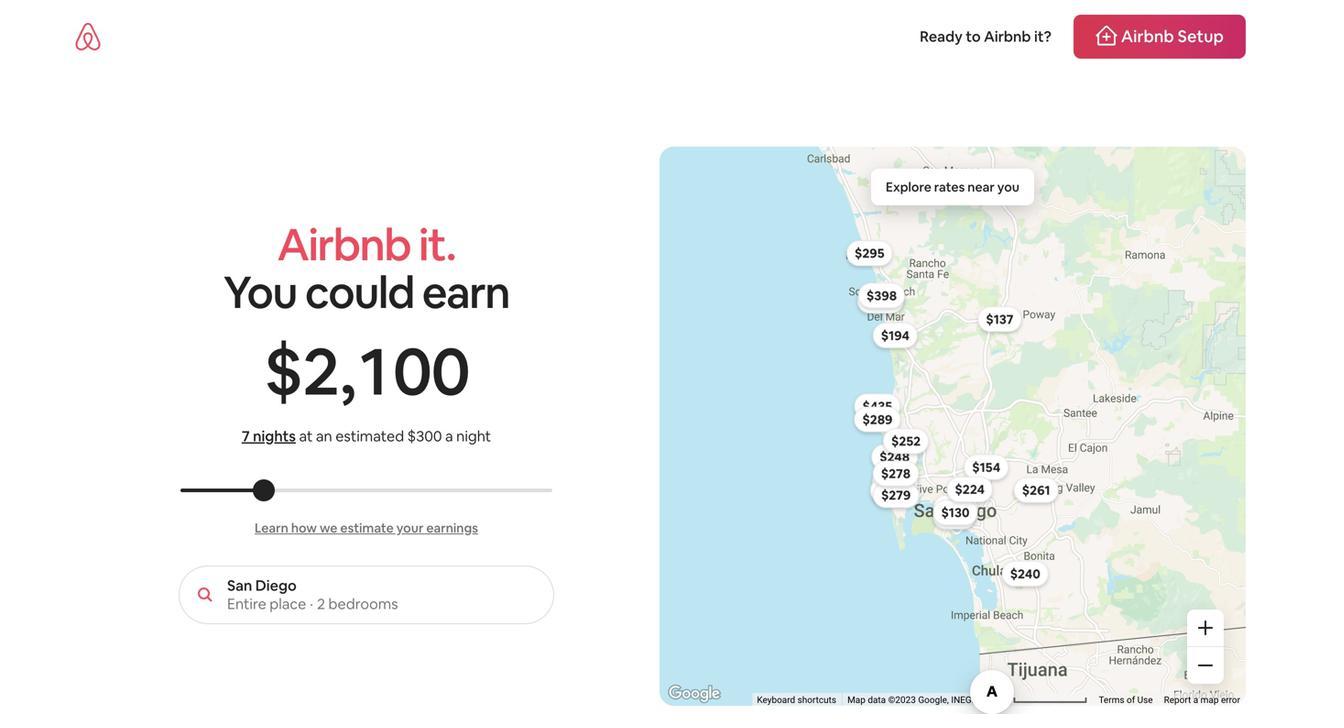 Task type: locate. For each thing, give the bounding box(es) containing it.
$161
[[942, 508, 968, 525]]

a left map
[[1194, 694, 1199, 705]]

0 up night
[[431, 328, 469, 414]]

at
[[299, 427, 313, 445]]

,
[[340, 328, 354, 414]]

airbnb inside 'airbnb setup' link
[[1122, 26, 1175, 47]]

data
[[868, 694, 886, 705]]

entire
[[227, 594, 267, 613]]

zoom out image
[[1199, 658, 1214, 673]]

of
[[1127, 694, 1136, 705]]

$154 $267
[[881, 459, 1001, 490]]

map
[[1201, 694, 1220, 705]]

$252
[[892, 433, 921, 449]]

0 right 1
[[393, 328, 431, 414]]

$161 button
[[933, 504, 977, 529]]

$240 button
[[1003, 561, 1050, 587]]

$224 button
[[947, 477, 994, 502]]

explore rates near you
[[886, 179, 1020, 195]]

terms of use link
[[1099, 694, 1154, 705]]

$300
[[408, 427, 442, 445]]

airbnb setup link
[[1074, 15, 1247, 59]]

2 0 from the left
[[431, 328, 469, 414]]

near
[[968, 179, 995, 195]]

a right $300
[[445, 427, 453, 445]]

2 right ·
[[317, 594, 325, 613]]

$267 button
[[873, 469, 919, 494]]

it?
[[1035, 27, 1052, 46]]

$225
[[879, 482, 909, 499]]

0 vertical spatial a
[[445, 427, 453, 445]]

your
[[397, 520, 424, 536]]

$198
[[942, 499, 971, 516]]

airbnb
[[1122, 26, 1175, 47], [985, 27, 1032, 46], [277, 216, 411, 273]]

2 horizontal spatial airbnb
[[1122, 26, 1175, 47]]

0
[[393, 328, 431, 414], [431, 328, 469, 414]]

san
[[227, 576, 252, 595]]

1 vertical spatial 2
[[317, 594, 325, 613]]

terms
[[1099, 694, 1125, 705]]

2
[[303, 328, 338, 414], [317, 594, 325, 613]]

1 horizontal spatial airbnb
[[985, 27, 1032, 46]]

$261 button
[[1015, 477, 1059, 503]]

$
[[264, 328, 301, 414]]

1 vertical spatial a
[[1194, 694, 1199, 705]]

$295 button
[[847, 240, 893, 266]]

0 horizontal spatial a
[[445, 427, 453, 445]]

to
[[966, 27, 981, 46]]

estimate
[[340, 520, 394, 536]]

airbnb setup
[[1122, 26, 1225, 47]]

report a map error
[[1165, 694, 1241, 705]]

inegi
[[952, 694, 975, 705]]

setup
[[1178, 26, 1225, 47]]

terms of use
[[1099, 694, 1154, 705]]

$295
[[855, 245, 885, 262]]

10
[[986, 694, 996, 705]]

$435 button
[[855, 393, 901, 419]]

error
[[1222, 694, 1241, 705]]

1 horizontal spatial a
[[1194, 694, 1199, 705]]

you
[[224, 264, 297, 321]]

7
[[242, 427, 250, 445]]

bedrooms
[[329, 594, 398, 613]]

a
[[445, 427, 453, 445], [1194, 694, 1199, 705]]

$261
[[1023, 482, 1051, 498]]

$248
[[880, 449, 910, 465]]

None range field
[[181, 489, 553, 492]]

could
[[305, 264, 414, 321]]

$295 $248
[[855, 245, 910, 465]]

$224
[[956, 481, 985, 498]]

·
[[310, 594, 313, 613]]

use
[[1138, 694, 1154, 705]]

earnings
[[427, 520, 478, 536]]

2 inside san diego entire place · 2 bedrooms
[[317, 594, 325, 613]]

$130 button
[[934, 500, 979, 525]]

1 0 from the left
[[393, 328, 431, 414]]

$240
[[1011, 566, 1041, 582]]

0 horizontal spatial airbnb
[[277, 216, 411, 273]]

how
[[291, 520, 317, 536]]

2 left , at the left of the page
[[303, 328, 338, 414]]

$278
[[882, 465, 911, 482]]

learn how we estimate your earnings button
[[255, 520, 478, 536]]

google image
[[665, 682, 725, 706]]

$252 button
[[884, 428, 930, 454]]

$225 button
[[871, 478, 917, 504]]



Task type: vqa. For each thing, say whether or not it's contained in the screenshot.
22 to the middle
no



Task type: describe. For each thing, give the bounding box(es) containing it.
you could earn
[[224, 264, 510, 321]]

you
[[998, 179, 1020, 195]]

$154
[[973, 459, 1001, 475]]

km
[[998, 694, 1011, 705]]

estimated
[[336, 427, 404, 445]]

ready
[[920, 27, 963, 46]]

airbnb for airbnb setup
[[1122, 26, 1175, 47]]

keyboard
[[757, 694, 796, 705]]

shortcuts
[[798, 694, 837, 705]]

$ 2 , 1 0 0
[[264, 328, 469, 414]]

report a map error link
[[1165, 694, 1241, 705]]

airbnb it.
[[277, 216, 456, 273]]

$278 button
[[873, 461, 919, 486]]

$279
[[882, 487, 911, 503]]

learn how we estimate your earnings
[[255, 520, 478, 536]]

report
[[1165, 694, 1192, 705]]

map
[[848, 694, 866, 705]]

$194 button
[[873, 323, 918, 348]]

$398
[[867, 287, 897, 304]]

night
[[457, 427, 491, 445]]

$398 button
[[859, 283, 906, 308]]

1
[[360, 328, 387, 414]]

ready to airbnb it?
[[920, 27, 1052, 46]]

it.
[[419, 216, 456, 273]]

$279 button
[[873, 482, 920, 508]]

$267
[[881, 473, 911, 490]]

zoom in image
[[1199, 621, 1214, 635]]

©2023
[[889, 694, 917, 705]]

$435
[[863, 398, 893, 415]]

$154 button
[[965, 454, 1009, 480]]

map region
[[547, 0, 1251, 714]]

place
[[270, 594, 306, 613]]

nights
[[253, 427, 296, 445]]

map data ©2023 google, inegi
[[848, 694, 975, 705]]

$289
[[863, 411, 893, 428]]

airbnb homepage image
[[73, 22, 103, 51]]

an
[[316, 427, 332, 445]]

7 nights at an estimated $300 a night
[[242, 427, 491, 445]]

$130
[[942, 504, 970, 521]]

$289 button
[[855, 407, 902, 432]]

rates
[[935, 179, 965, 195]]

keyboard shortcuts button
[[757, 694, 837, 706]]

keyboard shortcuts
[[757, 694, 837, 705]]

diego
[[256, 576, 297, 595]]

airbnb for airbnb it.
[[277, 216, 411, 273]]

$224 $130
[[942, 481, 985, 521]]

$137
[[987, 311, 1014, 327]]

earn
[[422, 264, 510, 321]]

7 nights button
[[242, 426, 296, 446]]

explore
[[886, 179, 932, 195]]

san diego entire place · 2 bedrooms
[[227, 576, 398, 613]]

learn
[[255, 520, 289, 536]]

0 vertical spatial 2
[[303, 328, 338, 414]]

$137 button
[[978, 306, 1022, 332]]

10 km button
[[980, 693, 1094, 706]]

$194
[[882, 327, 910, 344]]

google,
[[919, 694, 950, 705]]

$467 button
[[858, 288, 905, 314]]

$198 button
[[934, 495, 979, 521]]

explore rates near you button
[[872, 169, 1035, 205]]

$467
[[866, 292, 896, 309]]

we
[[320, 520, 338, 536]]



